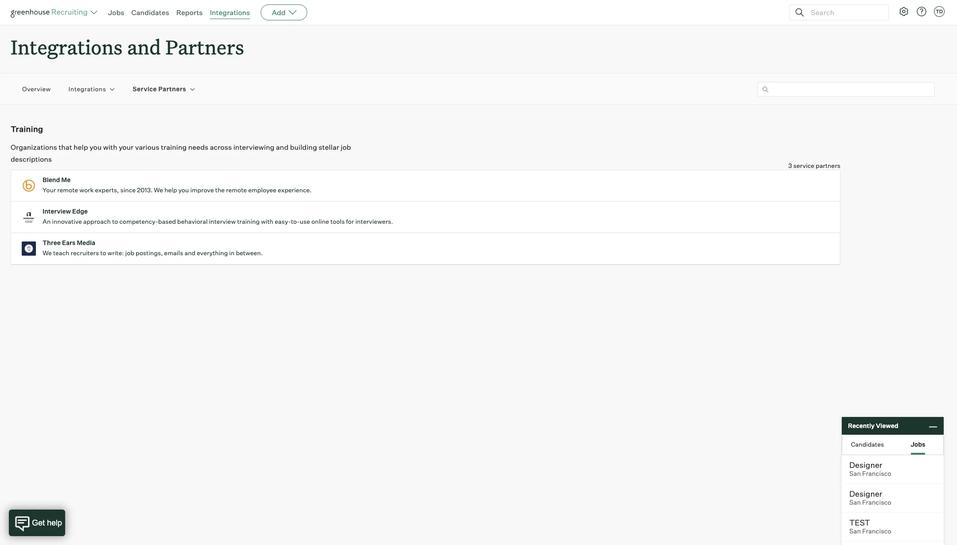 Task type: describe. For each thing, give the bounding box(es) containing it.
0 vertical spatial and
[[127, 34, 161, 60]]

3 service partners
[[788, 162, 840, 169]]

integrations and partners
[[11, 34, 244, 60]]

1 francisco from the top
[[862, 470, 891, 478]]

approach
[[83, 218, 111, 225]]

candidates link
[[131, 8, 169, 17]]

add button
[[261, 4, 307, 20]]

1 vertical spatial partners
[[158, 85, 186, 93]]

test san francisco
[[849, 518, 891, 535]]

0 horizontal spatial jobs
[[108, 8, 124, 17]]

descriptions
[[11, 155, 52, 164]]

blend me your remote work experts, since 2013. we help you improve the remote employee experience.
[[43, 176, 312, 194]]

everything
[[197, 249, 228, 257]]

your
[[119, 143, 134, 152]]

help inside blend me your remote work experts, since 2013. we help you improve the remote employee experience.
[[164, 186, 177, 194]]

to inside interview edge an innovative approach to competency-based behavioral interview training with easy-to-use online tools for interviewers.
[[112, 218, 118, 225]]

candidates inside 'tab list'
[[851, 440, 884, 448]]

emails
[[164, 249, 183, 257]]

since
[[120, 186, 136, 194]]

francisco inside test san francisco
[[862, 528, 891, 535]]

ears
[[62, 239, 75, 247]]

jobs link
[[108, 8, 124, 17]]

easy-
[[275, 218, 291, 225]]

various
[[135, 143, 159, 152]]

interviewing
[[233, 143, 274, 152]]

organizations that help you with your various training needs across interviewing and building stellar job descriptions
[[11, 143, 351, 164]]

1 vertical spatial jobs
[[911, 440, 925, 448]]

use
[[300, 218, 310, 225]]

behavioral
[[177, 218, 208, 225]]

service
[[793, 162, 814, 169]]

employee
[[248, 186, 276, 194]]

1 san from the top
[[849, 470, 861, 478]]

blend
[[43, 176, 60, 184]]

you inside organizations that help you with your various training needs across interviewing and building stellar job descriptions
[[90, 143, 102, 152]]

integrations for 'integrations' link to the bottom
[[69, 85, 106, 93]]

we inside blend me your remote work experts, since 2013. we help you improve the remote employee experience.
[[154, 186, 163, 194]]

interviewers.
[[355, 218, 393, 225]]

service
[[133, 85, 157, 93]]

training
[[11, 124, 43, 134]]

job inside three ears media we teach recruiters to write: job postings, emails and everything in between.
[[125, 249, 134, 257]]

write:
[[108, 249, 124, 257]]

overview
[[22, 85, 51, 93]]

an
[[43, 218, 51, 225]]

san inside test san francisco
[[849, 528, 861, 535]]

configure image
[[899, 6, 909, 17]]

tools
[[330, 218, 345, 225]]

improve
[[190, 186, 214, 194]]

recently
[[848, 422, 875, 430]]

three
[[43, 239, 61, 247]]

td
[[936, 8, 943, 15]]

reports
[[176, 8, 203, 17]]

with inside organizations that help you with your various training needs across interviewing and building stellar job descriptions
[[103, 143, 117, 152]]

1 designer san francisco from the top
[[849, 460, 891, 478]]

greenhouse recruiting image
[[11, 7, 90, 18]]

stellar
[[319, 143, 339, 152]]

integrations for integrations and partners
[[11, 34, 123, 60]]

reports link
[[176, 8, 203, 17]]

the
[[215, 186, 225, 194]]

three ears media we teach recruiters to write: job postings, emails and everything in between.
[[43, 239, 263, 257]]

viewed
[[876, 422, 898, 430]]

0 vertical spatial partners
[[165, 34, 244, 60]]

partners
[[816, 162, 840, 169]]

interview
[[43, 208, 71, 215]]

1 remote from the left
[[57, 186, 78, 194]]



Task type: vqa. For each thing, say whether or not it's contained in the screenshot.
the 90 in Last 90 days button
no



Task type: locate. For each thing, give the bounding box(es) containing it.
2 designer san francisco from the top
[[849, 489, 891, 507]]

0 horizontal spatial remote
[[57, 186, 78, 194]]

with
[[103, 143, 117, 152], [261, 218, 273, 225]]

0 horizontal spatial to
[[100, 249, 106, 257]]

1 horizontal spatial remote
[[226, 186, 247, 194]]

0 vertical spatial designer
[[849, 460, 882, 470]]

building
[[290, 143, 317, 152]]

1 vertical spatial and
[[276, 143, 288, 152]]

0 horizontal spatial job
[[125, 249, 134, 257]]

3 san from the top
[[849, 528, 861, 535]]

1 vertical spatial we
[[43, 249, 52, 257]]

designer san francisco down recently viewed on the right bottom of the page
[[849, 460, 891, 478]]

remote
[[57, 186, 78, 194], [226, 186, 247, 194]]

0 horizontal spatial and
[[127, 34, 161, 60]]

to-
[[291, 218, 300, 225]]

0 vertical spatial jobs
[[108, 8, 124, 17]]

francisco
[[862, 470, 891, 478], [862, 499, 891, 507], [862, 528, 891, 535]]

needs
[[188, 143, 208, 152]]

and for organizations that help you with your various training needs across interviewing and building stellar job descriptions
[[276, 143, 288, 152]]

partners right service
[[158, 85, 186, 93]]

recently viewed
[[848, 422, 898, 430]]

training inside organizations that help you with your various training needs across interviewing and building stellar job descriptions
[[161, 143, 187, 152]]

tab list containing candidates
[[842, 435, 943, 455]]

with left the 'your'
[[103, 143, 117, 152]]

help right that
[[74, 143, 88, 152]]

0 vertical spatial designer san francisco
[[849, 460, 891, 478]]

0 horizontal spatial you
[[90, 143, 102, 152]]

in
[[229, 249, 235, 257]]

1 designer from the top
[[849, 460, 882, 470]]

job
[[341, 143, 351, 152], [125, 249, 134, 257]]

0 vertical spatial integrations link
[[210, 8, 250, 17]]

competency-
[[119, 218, 158, 225]]

1 vertical spatial candidates
[[851, 440, 884, 448]]

0 horizontal spatial integrations link
[[69, 85, 106, 94]]

training inside interview edge an innovative approach to competency-based behavioral interview training with easy-to-use online tools for interviewers.
[[237, 218, 260, 225]]

training
[[161, 143, 187, 152], [237, 218, 260, 225]]

1 vertical spatial francisco
[[862, 499, 891, 507]]

candidates down recently viewed on the right bottom of the page
[[851, 440, 884, 448]]

0 vertical spatial to
[[112, 218, 118, 225]]

and inside three ears media we teach recruiters to write: job postings, emails and everything in between.
[[184, 249, 195, 257]]

1 vertical spatial you
[[178, 186, 189, 194]]

0 vertical spatial training
[[161, 143, 187, 152]]

and
[[127, 34, 161, 60], [276, 143, 288, 152], [184, 249, 195, 257]]

2 designer from the top
[[849, 489, 882, 499]]

designer
[[849, 460, 882, 470], [849, 489, 882, 499]]

we down 'three'
[[43, 249, 52, 257]]

we right 2013.
[[154, 186, 163, 194]]

between.
[[236, 249, 263, 257]]

0 vertical spatial candidates
[[131, 8, 169, 17]]

help inside organizations that help you with your various training needs across interviewing and building stellar job descriptions
[[74, 143, 88, 152]]

td button
[[934, 6, 945, 17]]

to right approach
[[112, 218, 118, 225]]

2 vertical spatial integrations
[[69, 85, 106, 93]]

1 vertical spatial integrations link
[[69, 85, 106, 94]]

help
[[74, 143, 88, 152], [164, 186, 177, 194]]

you
[[90, 143, 102, 152], [178, 186, 189, 194]]

None text field
[[758, 82, 935, 96]]

designer up test
[[849, 489, 882, 499]]

designer down "recently"
[[849, 460, 882, 470]]

overview link
[[22, 85, 51, 94]]

0 vertical spatial help
[[74, 143, 88, 152]]

partners down reports 'link'
[[165, 34, 244, 60]]

0 vertical spatial you
[[90, 143, 102, 152]]

2013.
[[137, 186, 152, 194]]

and for three ears media we teach recruiters to write: job postings, emails and everything in between.
[[184, 249, 195, 257]]

we
[[154, 186, 163, 194], [43, 249, 52, 257]]

2 vertical spatial and
[[184, 249, 195, 257]]

training left needs
[[161, 143, 187, 152]]

that
[[59, 143, 72, 152]]

we inside three ears media we teach recruiters to write: job postings, emails and everything in between.
[[43, 249, 52, 257]]

job right write: at the top
[[125, 249, 134, 257]]

teach
[[53, 249, 69, 257]]

based
[[158, 218, 176, 225]]

add
[[272, 8, 286, 17]]

1 horizontal spatial with
[[261, 218, 273, 225]]

designer san francisco up test
[[849, 489, 891, 507]]

jobs
[[108, 8, 124, 17], [911, 440, 925, 448]]

san
[[849, 470, 861, 478], [849, 499, 861, 507], [849, 528, 861, 535]]

experts,
[[95, 186, 119, 194]]

me
[[61, 176, 71, 184]]

integrations for topmost 'integrations' link
[[210, 8, 250, 17]]

td button
[[932, 4, 946, 19]]

1 horizontal spatial you
[[178, 186, 189, 194]]

1 horizontal spatial candidates
[[851, 440, 884, 448]]

tab list
[[842, 435, 943, 455]]

to left write: at the top
[[100, 249, 106, 257]]

you right that
[[90, 143, 102, 152]]

0 horizontal spatial we
[[43, 249, 52, 257]]

1 horizontal spatial jobs
[[911, 440, 925, 448]]

integrations link
[[210, 8, 250, 17], [69, 85, 106, 94]]

1 vertical spatial san
[[849, 499, 861, 507]]

0 horizontal spatial help
[[74, 143, 88, 152]]

candidates
[[131, 8, 169, 17], [851, 440, 884, 448]]

3
[[788, 162, 792, 169]]

2 francisco from the top
[[862, 499, 891, 507]]

work
[[79, 186, 94, 194]]

to
[[112, 218, 118, 225], [100, 249, 106, 257]]

partners
[[165, 34, 244, 60], [158, 85, 186, 93]]

1 vertical spatial designer san francisco
[[849, 489, 891, 507]]

1 horizontal spatial job
[[341, 143, 351, 152]]

your
[[43, 186, 56, 194]]

2 vertical spatial san
[[849, 528, 861, 535]]

and down the candidates link
[[127, 34, 161, 60]]

for
[[346, 218, 354, 225]]

2 vertical spatial francisco
[[862, 528, 891, 535]]

1 horizontal spatial help
[[164, 186, 177, 194]]

interview edge an innovative approach to competency-based behavioral interview training with easy-to-use online tools for interviewers.
[[43, 208, 393, 225]]

remote right 'the' in the left top of the page
[[226, 186, 247, 194]]

designer san francisco
[[849, 460, 891, 478], [849, 489, 891, 507]]

1 vertical spatial to
[[100, 249, 106, 257]]

you left improve
[[178, 186, 189, 194]]

2 horizontal spatial and
[[276, 143, 288, 152]]

you inside blend me your remote work experts, since 2013. we help you improve the remote employee experience.
[[178, 186, 189, 194]]

1 vertical spatial with
[[261, 218, 273, 225]]

0 vertical spatial integrations
[[210, 8, 250, 17]]

training right "interview"
[[237, 218, 260, 225]]

1 vertical spatial job
[[125, 249, 134, 257]]

and right emails
[[184, 249, 195, 257]]

3 francisco from the top
[[862, 528, 891, 535]]

to inside three ears media we teach recruiters to write: job postings, emails and everything in between.
[[100, 249, 106, 257]]

0 horizontal spatial with
[[103, 143, 117, 152]]

with left easy-
[[261, 218, 273, 225]]

service partners
[[133, 85, 186, 93]]

remote down me
[[57, 186, 78, 194]]

postings,
[[136, 249, 163, 257]]

0 vertical spatial san
[[849, 470, 861, 478]]

help right 2013.
[[164, 186, 177, 194]]

0 horizontal spatial training
[[161, 143, 187, 152]]

0 horizontal spatial candidates
[[131, 8, 169, 17]]

innovative
[[52, 218, 82, 225]]

1 horizontal spatial to
[[112, 218, 118, 225]]

0 vertical spatial with
[[103, 143, 117, 152]]

2 san from the top
[[849, 499, 861, 507]]

media
[[77, 239, 95, 247]]

0 vertical spatial job
[[341, 143, 351, 152]]

1 horizontal spatial and
[[184, 249, 195, 257]]

candidates right jobs link
[[131, 8, 169, 17]]

job inside organizations that help you with your various training needs across interviewing and building stellar job descriptions
[[341, 143, 351, 152]]

job right stellar
[[341, 143, 351, 152]]

with inside interview edge an innovative approach to competency-based behavioral interview training with easy-to-use online tools for interviewers.
[[261, 218, 273, 225]]

test
[[849, 518, 870, 528]]

experience.
[[278, 186, 312, 194]]

1 vertical spatial designer
[[849, 489, 882, 499]]

integrations
[[210, 8, 250, 17], [11, 34, 123, 60], [69, 85, 106, 93]]

1 vertical spatial integrations
[[11, 34, 123, 60]]

organizations
[[11, 143, 57, 152]]

1 horizontal spatial integrations link
[[210, 8, 250, 17]]

online
[[311, 218, 329, 225]]

1 vertical spatial help
[[164, 186, 177, 194]]

1 vertical spatial training
[[237, 218, 260, 225]]

Search text field
[[809, 6, 880, 19]]

and left building
[[276, 143, 288, 152]]

0 vertical spatial francisco
[[862, 470, 891, 478]]

across
[[210, 143, 232, 152]]

1 horizontal spatial we
[[154, 186, 163, 194]]

2 remote from the left
[[226, 186, 247, 194]]

edge
[[72, 208, 88, 215]]

0 vertical spatial we
[[154, 186, 163, 194]]

and inside organizations that help you with your various training needs across interviewing and building stellar job descriptions
[[276, 143, 288, 152]]

recruiters
[[71, 249, 99, 257]]

1 horizontal spatial training
[[237, 218, 260, 225]]

interview
[[209, 218, 236, 225]]

service partners link
[[133, 85, 186, 94]]



